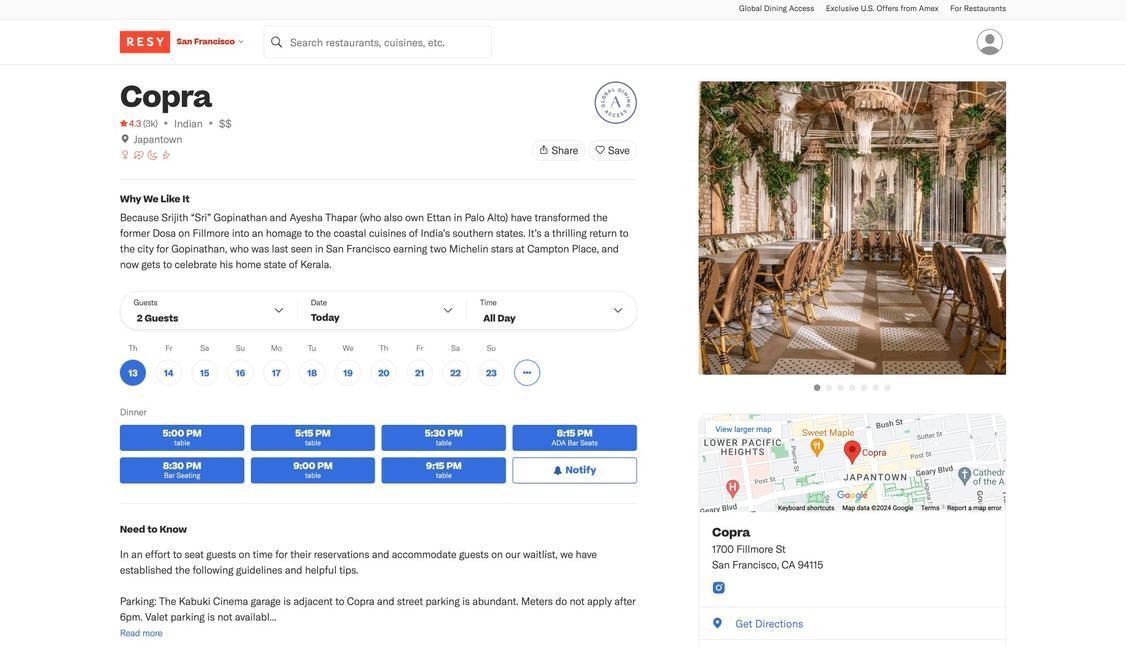 Task type: describe. For each thing, give the bounding box(es) containing it.
Search restaurants, cuisines, etc. text field
[[264, 26, 492, 58]]



Task type: locate. For each thing, give the bounding box(es) containing it.
None field
[[264, 26, 492, 58]]

4.3 out of 5 stars image
[[120, 117, 141, 130]]



Task type: vqa. For each thing, say whether or not it's contained in the screenshot.
4.5 out of 5 stars 'image'
no



